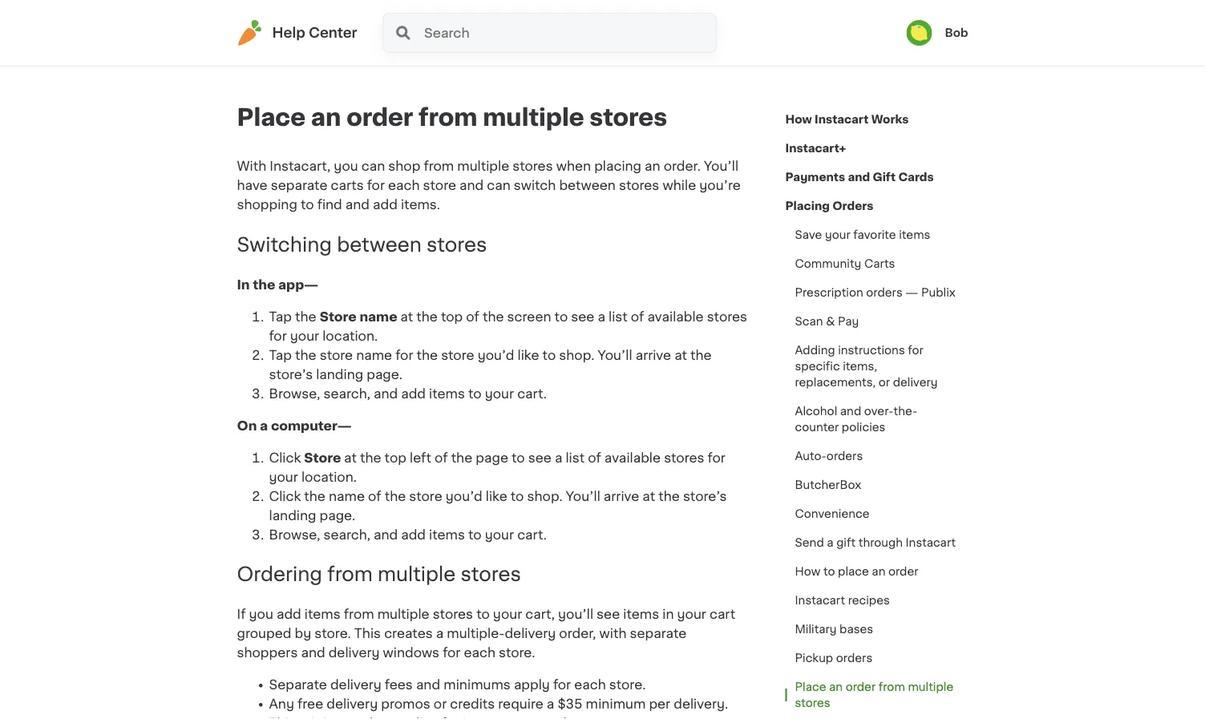 Task type: vqa. For each thing, say whether or not it's contained in the screenshot.
the top How
yes



Task type: locate. For each thing, give the bounding box(es) containing it.
name inside "click the name of the store you'd like to shop. you'll arrive at the store's landing page. browse, search, and add items to your cart."
[[329, 490, 365, 503]]

orders
[[833, 200, 874, 212]]

0 vertical spatial you'd
[[478, 349, 514, 362]]

page. down click store
[[320, 509, 355, 522]]

1 vertical spatial arrive
[[604, 490, 639, 503]]

name down tap the store name
[[356, 349, 392, 362]]

0 vertical spatial minimum
[[586, 698, 646, 711]]

see right 'page'
[[528, 451, 552, 464]]

how inside how to place an order link
[[795, 566, 821, 577]]

2 vertical spatial name
[[329, 490, 365, 503]]

—
[[906, 287, 919, 298]]

2 horizontal spatial see
[[597, 608, 620, 621]]

1 horizontal spatial each
[[464, 647, 496, 660]]

2 horizontal spatial each
[[574, 679, 606, 692]]

your up 'page'
[[485, 387, 514, 400]]

1 vertical spatial or
[[434, 698, 447, 711]]

send
[[795, 537, 824, 549]]

orders inside prescription orders — publix link
[[866, 287, 903, 298]]

1 vertical spatial browse,
[[269, 528, 320, 541]]

instacart right through
[[906, 537, 956, 549]]

page. inside tap the store name for the store you'd like to shop. you'll arrive at the store's landing page. browse, search, and add items to your cart.
[[367, 368, 403, 381]]

instacart image
[[237, 20, 263, 46]]

store down the computer—
[[304, 451, 341, 464]]

0 horizontal spatial like
[[486, 490, 507, 503]]

2 vertical spatial orders
[[836, 653, 873, 664]]

for inside "if you add items from multiple stores to your cart, you'll see items in your cart grouped by store. this creates a multiple-delivery order, with separate shoppers and delivery windows for each store."
[[443, 647, 461, 660]]

a right 'page'
[[555, 451, 562, 464]]

place down the pickup
[[795, 682, 826, 693]]

save your favorite items link
[[786, 221, 940, 249]]

instacart up instacart+ "link"
[[815, 114, 869, 125]]

add inside "if you add items from multiple stores to your cart, you'll see items in your cart grouped by store. this creates a multiple-delivery order, with separate shoppers and delivery windows for each store."
[[277, 608, 301, 621]]

0 vertical spatial how
[[786, 114, 812, 125]]

and inside "click the name of the store you'd like to shop. you'll arrive at the store's landing page. browse, search, and add items to your cart."
[[374, 528, 398, 541]]

0 horizontal spatial instacart+
[[463, 717, 527, 719]]

tap inside tap the store name for the store you'd like to shop. you'll arrive at the store's landing page. browse, search, and add items to your cart.
[[269, 349, 292, 362]]

tap down in the app—
[[269, 310, 292, 323]]

1 vertical spatial you'd
[[446, 490, 483, 503]]

each down shop at the left of page
[[388, 179, 420, 192]]

store's
[[269, 368, 313, 381], [683, 490, 727, 503]]

items up ordering from multiple stores
[[429, 528, 465, 541]]

carts
[[864, 258, 895, 269]]

1 horizontal spatial or
[[879, 377, 890, 388]]

name down click store
[[329, 490, 365, 503]]

when
[[556, 160, 591, 172]]

convenience
[[795, 508, 870, 520]]

instacart inside how instacart works link
[[815, 114, 869, 125]]

0 horizontal spatial you
[[249, 608, 273, 621]]

cart. down at the top of the screen to see a list of available stores for your location.
[[517, 387, 547, 400]]

0 horizontal spatial place an order from multiple stores
[[237, 106, 667, 129]]

like
[[518, 349, 539, 362], [486, 490, 507, 503]]

placing orders
[[786, 200, 874, 212]]

tap down tap the store name
[[269, 349, 292, 362]]

store. right by
[[315, 628, 351, 640]]

payments
[[786, 172, 845, 183]]

1 click from the top
[[269, 451, 301, 464]]

add up ordering from multiple stores
[[401, 528, 426, 541]]

an right place
[[872, 566, 886, 577]]

0 vertical spatial store.
[[315, 628, 351, 640]]

name
[[360, 310, 397, 323], [356, 349, 392, 362], [329, 490, 365, 503]]

of inside "click the name of the store you'd like to shop. you'll arrive at the store's landing page. browse, search, and add items to your cart."
[[368, 490, 381, 503]]

2 vertical spatial instacart
[[795, 595, 845, 606]]

each down multiple-
[[464, 647, 496, 660]]

store inside the with instacart, you can shop from multiple stores when placing an order. you'll have separate carts for each store and can switch between stores while you're shopping to find and add items.
[[423, 179, 456, 192]]

shop. down at the top of the screen to see a list of available stores for your location.
[[559, 349, 595, 362]]

butcherbox link
[[786, 471, 871, 500]]

each inside the with instacart, you can shop from multiple stores when placing an order. you'll have separate carts for each store and can switch between stores while you're shopping to find and add items.
[[388, 179, 420, 192]]

store
[[423, 179, 456, 192], [320, 349, 353, 362], [441, 349, 474, 362], [409, 490, 442, 503]]

your down click store
[[269, 471, 298, 483]]

at inside tap the store name for the store you'd like to shop. you'll arrive at the store's landing page. browse, search, and add items to your cart.
[[675, 349, 687, 362]]

orders inside pickup orders link
[[836, 653, 873, 664]]

a inside separate delivery fees and minimums apply for each store. any free delivery promos or credits require a $35 minimum per delivery. this minimum also applies for instacart+ members.
[[547, 698, 554, 711]]

instructions
[[838, 345, 905, 356]]

2 vertical spatial see
[[597, 608, 620, 621]]

minimum
[[586, 698, 646, 711], [299, 717, 359, 719]]

2 tap from the top
[[269, 349, 292, 362]]

page. down tap the store name
[[367, 368, 403, 381]]

name down switching between stores
[[360, 310, 397, 323]]

0 vertical spatial browse,
[[269, 387, 320, 400]]

bob
[[945, 27, 968, 38]]

you'll inside tap the store name for the store you'd like to shop. you'll arrive at the store's landing page. browse, search, and add items to your cart.
[[598, 349, 632, 362]]

0 vertical spatial click
[[269, 451, 301, 464]]

0 vertical spatial store's
[[269, 368, 313, 381]]

order down through
[[889, 566, 919, 577]]

minimum down free
[[299, 717, 359, 719]]

separate down in
[[630, 628, 687, 640]]

to inside the with instacart, you can shop from multiple stores when placing an order. you'll have separate carts for each store and can switch between stores while you're shopping to find and add items.
[[301, 198, 314, 211]]

2 vertical spatial you'll
[[566, 490, 600, 503]]

an down pickup orders
[[829, 682, 843, 693]]

see right screen
[[571, 310, 595, 323]]

1 horizontal spatial store.
[[499, 647, 535, 660]]

0 vertical spatial shop.
[[559, 349, 595, 362]]

how down send
[[795, 566, 821, 577]]

0 horizontal spatial list
[[566, 451, 585, 464]]

for
[[367, 179, 385, 192], [269, 329, 287, 342], [908, 345, 924, 356], [396, 349, 413, 362], [708, 451, 726, 464], [443, 647, 461, 660], [553, 679, 571, 692], [442, 717, 460, 719]]

0 vertical spatial like
[[518, 349, 539, 362]]

1 horizontal spatial minimum
[[586, 698, 646, 711]]

an inside place an order from multiple stores
[[829, 682, 843, 693]]

at inside at the top of the screen to see a list of available stores for your location.
[[400, 310, 413, 323]]

location. down tap the store name
[[323, 329, 378, 342]]

instacart inside send a gift through instacart "link"
[[906, 537, 956, 549]]

1 vertical spatial name
[[356, 349, 392, 362]]

0 vertical spatial place
[[237, 106, 306, 129]]

0 horizontal spatial store.
[[315, 628, 351, 640]]

how for how instacart works
[[786, 114, 812, 125]]

store inside "click the name of the store you'd like to shop. you'll arrive at the store's landing page. browse, search, and add items to your cart."
[[409, 490, 442, 503]]

can left shop at the left of page
[[361, 160, 385, 172]]

0 horizontal spatial or
[[434, 698, 447, 711]]

store down switching between stores
[[320, 310, 357, 323]]

placing
[[786, 200, 830, 212]]

switch
[[514, 179, 556, 192]]

can
[[361, 160, 385, 172], [487, 179, 511, 192]]

or
[[879, 377, 890, 388], [434, 698, 447, 711]]

tap for tap the store name for the store you'd like to shop. you'll arrive at the store's landing page. browse, search, and add items to your cart.
[[269, 349, 292, 362]]

0 vertical spatial this
[[354, 628, 381, 640]]

arrive inside "click the name of the store you'd like to shop. you'll arrive at the store's landing page. browse, search, and add items to your cart."
[[604, 490, 639, 503]]

this down any
[[269, 717, 296, 719]]

for inside at the top of the screen to see a list of available stores for your location.
[[269, 329, 287, 342]]

search, inside "click the name of the store you'd like to shop. you'll arrive at the store's landing page. browse, search, and add items to your cart."
[[324, 528, 370, 541]]

add up "left"
[[401, 387, 426, 400]]

1 vertical spatial see
[[528, 451, 552, 464]]

name for store
[[360, 310, 397, 323]]

place an order from multiple stores down pickup orders
[[795, 682, 954, 709]]

add inside "click the name of the store you'd like to shop. you'll arrive at the store's landing page. browse, search, and add items to your cart."
[[401, 528, 426, 541]]

1 vertical spatial instacart
[[906, 537, 956, 549]]

shop. inside "click the name of the store you'd like to shop. you'll arrive at the store's landing page. browse, search, and add items to your cart."
[[527, 490, 563, 503]]

1 vertical spatial between
[[337, 235, 422, 254]]

available inside at the top of the screen to see a list of available stores for your location.
[[647, 310, 704, 323]]

store up items.
[[423, 179, 456, 192]]

help
[[272, 26, 305, 40]]

1 search, from the top
[[324, 387, 370, 400]]

items up "left"
[[429, 387, 465, 400]]

windows
[[383, 647, 440, 660]]

tap for tap the store name
[[269, 310, 292, 323]]

list
[[609, 310, 628, 323], [566, 451, 585, 464]]

available
[[647, 310, 704, 323], [605, 451, 661, 464]]

page.
[[367, 368, 403, 381], [320, 509, 355, 522]]

store down "left"
[[409, 490, 442, 503]]

2 browse, from the top
[[269, 528, 320, 541]]

0 vertical spatial landing
[[316, 368, 363, 381]]

shop.
[[559, 349, 595, 362], [527, 490, 563, 503]]

to
[[301, 198, 314, 211], [555, 310, 568, 323], [543, 349, 556, 362], [468, 387, 482, 400], [512, 451, 525, 464], [511, 490, 524, 503], [468, 528, 482, 541], [824, 566, 835, 577], [476, 608, 490, 621]]

gift
[[837, 537, 856, 549]]

a right creates
[[436, 628, 444, 640]]

your down at the top left of the page to see a list of available stores for your location.
[[485, 528, 514, 541]]

minimum left the per
[[586, 698, 646, 711]]

1 vertical spatial search,
[[324, 528, 370, 541]]

0 vertical spatial tap
[[269, 310, 292, 323]]

per
[[649, 698, 671, 711]]

1 tap from the top
[[269, 310, 292, 323]]

an up instacart,
[[311, 106, 341, 129]]

shop. down at the top left of the page to see a list of available stores for your location.
[[527, 490, 563, 503]]

this inside "if you add items from multiple stores to your cart, you'll see items in your cart grouped by store. this creates a multiple-delivery order, with separate shoppers and delivery windows for each store."
[[354, 628, 381, 640]]

click down the on a computer—
[[269, 451, 301, 464]]

0 horizontal spatial between
[[337, 235, 422, 254]]

0 horizontal spatial page.
[[320, 509, 355, 522]]

1 horizontal spatial like
[[518, 349, 539, 362]]

arrive
[[636, 349, 671, 362], [604, 490, 639, 503]]

or up applies
[[434, 698, 447, 711]]

click inside "click the name of the store you'd like to shop. you'll arrive at the store's landing page. browse, search, and add items to your cart."
[[269, 490, 301, 503]]

2 click from the top
[[269, 490, 301, 503]]

1 horizontal spatial list
[[609, 310, 628, 323]]

have
[[237, 179, 268, 192]]

top inside at the top of the screen to see a list of available stores for your location.
[[441, 310, 463, 323]]

from right ordering in the bottom of the page
[[327, 565, 373, 584]]

click down click store
[[269, 490, 301, 503]]

you up the carts
[[334, 160, 358, 172]]

1 vertical spatial location.
[[301, 471, 357, 483]]

each
[[388, 179, 420, 192], [464, 647, 496, 660], [574, 679, 606, 692]]

search, up the computer—
[[324, 387, 370, 400]]

1 vertical spatial order
[[889, 566, 919, 577]]

how up instacart+ "link"
[[786, 114, 812, 125]]

search, up ordering from multiple stores
[[324, 528, 370, 541]]

1 horizontal spatial place
[[795, 682, 826, 693]]

0 vertical spatial location.
[[323, 329, 378, 342]]

0 vertical spatial list
[[609, 310, 628, 323]]

at inside "click the name of the store you'd like to shop. you'll arrive at the store's landing page. browse, search, and add items to your cart."
[[643, 490, 655, 503]]

list inside at the top of the screen to see a list of available stores for your location.
[[609, 310, 628, 323]]

add left items.
[[373, 198, 398, 211]]

stores inside at the top left of the page to see a list of available stores for your location.
[[664, 451, 705, 464]]

store. up apply
[[499, 647, 535, 660]]

between down items.
[[337, 235, 422, 254]]

payments and gift cards
[[786, 172, 934, 183]]

0 vertical spatial orders
[[866, 287, 903, 298]]

separate down instacart,
[[271, 179, 328, 192]]

0 vertical spatial page.
[[367, 368, 403, 381]]

landing down click store
[[269, 509, 316, 522]]

1 vertical spatial cart.
[[517, 528, 547, 541]]

1 vertical spatial separate
[[630, 628, 687, 640]]

a right screen
[[598, 310, 605, 323]]

between down when
[[559, 179, 616, 192]]

instacart
[[815, 114, 869, 125], [906, 537, 956, 549], [795, 595, 845, 606]]

user avatar image
[[907, 20, 932, 46]]

save your favorite items
[[795, 229, 931, 241]]

at the top left of the page to see a list of available stores for your location.
[[269, 451, 726, 483]]

0 horizontal spatial minimum
[[299, 717, 359, 719]]

2 horizontal spatial order
[[889, 566, 919, 577]]

place an order from multiple stores
[[237, 106, 667, 129], [795, 682, 954, 709]]

0 horizontal spatial order
[[347, 106, 413, 129]]

shoppers
[[237, 647, 298, 660]]

ordering from multiple stores
[[237, 565, 521, 584]]

multiple inside the with instacart, you can shop from multiple stores when placing an order. you'll have separate carts for each store and can switch between stores while you're shopping to find and add items.
[[457, 160, 509, 172]]

0 vertical spatial separate
[[271, 179, 328, 192]]

1 vertical spatial landing
[[269, 509, 316, 522]]

a inside "link"
[[827, 537, 834, 549]]

how instacart works link
[[786, 105, 909, 134]]

and inside separate delivery fees and minimums apply for each store. any free delivery promos or credits require a $35 minimum per delivery. this minimum also applies for instacart+ members.
[[416, 679, 440, 692]]

a
[[598, 310, 605, 323], [260, 419, 268, 432], [555, 451, 562, 464], [827, 537, 834, 549], [436, 628, 444, 640], [547, 698, 554, 711]]

this
[[354, 628, 381, 640], [269, 717, 296, 719]]

fees
[[385, 679, 413, 692]]

for inside tap the store name for the store you'd like to shop. you'll arrive at the store's landing page. browse, search, and add items to your cart.
[[396, 349, 413, 362]]

0 horizontal spatial separate
[[271, 179, 328, 192]]

items.
[[401, 198, 440, 211]]

separate inside the with instacart, you can shop from multiple stores when placing an order. you'll have separate carts for each store and can switch between stores while you're shopping to find and add items.
[[271, 179, 328, 192]]

of
[[466, 310, 479, 323], [631, 310, 644, 323], [435, 451, 448, 464], [588, 451, 601, 464], [368, 490, 381, 503]]

0 vertical spatial you
[[334, 160, 358, 172]]

1 vertical spatial you
[[249, 608, 273, 621]]

orders for auto-
[[827, 451, 863, 462]]

top left "left"
[[385, 451, 407, 464]]

tap
[[269, 310, 292, 323], [269, 349, 292, 362]]

1 horizontal spatial place an order from multiple stores
[[795, 682, 954, 709]]

you up grouped
[[249, 608, 273, 621]]

2 search, from the top
[[324, 528, 370, 541]]

on
[[237, 419, 257, 432]]

your right in
[[677, 608, 706, 621]]

you'd down at the top of the screen to see a list of available stores for your location.
[[478, 349, 514, 362]]

top
[[441, 310, 463, 323], [385, 451, 407, 464]]

top inside at the top left of the page to see a list of available stores for your location.
[[385, 451, 407, 464]]

see
[[571, 310, 595, 323], [528, 451, 552, 464], [597, 608, 620, 621]]

1 vertical spatial page.
[[320, 509, 355, 522]]

an inside the with instacart, you can shop from multiple stores when placing an order. you'll have separate carts for each store and can switch between stores while you're shopping to find and add items.
[[645, 160, 661, 172]]

in
[[663, 608, 674, 621]]

instacart+ up payments at the right top of the page
[[786, 143, 846, 154]]

place
[[237, 106, 306, 129], [795, 682, 826, 693]]

how instacart works
[[786, 114, 909, 125]]

adding
[[795, 345, 835, 356]]

0 vertical spatial place an order from multiple stores
[[237, 106, 667, 129]]

1 vertical spatial store
[[304, 451, 341, 464]]

0 horizontal spatial store's
[[269, 368, 313, 381]]

any
[[269, 698, 294, 711]]

you'd down at the top left of the page to see a list of available stores for your location.
[[446, 490, 483, 503]]

orders inside auto-orders link
[[827, 451, 863, 462]]

0 vertical spatial instacart
[[815, 114, 869, 125]]

instacart+
[[786, 143, 846, 154], [463, 717, 527, 719]]

2 cart. from the top
[[517, 528, 547, 541]]

name inside tap the store name for the store you'd like to shop. you'll arrive at the store's landing page. browse, search, and add items to your cart.
[[356, 349, 392, 362]]

stores
[[590, 106, 667, 129], [513, 160, 553, 172], [619, 179, 659, 192], [427, 235, 487, 254], [707, 310, 747, 323], [664, 451, 705, 464], [461, 565, 521, 584], [433, 608, 473, 621], [795, 698, 830, 709]]

over-
[[864, 406, 894, 417]]

can left switch
[[487, 179, 511, 192]]

1 horizontal spatial page.
[[367, 368, 403, 381]]

you
[[334, 160, 358, 172], [249, 608, 273, 621]]

1 vertical spatial like
[[486, 490, 507, 503]]

each inside "if you add items from multiple stores to your cart, you'll see items in your cart grouped by store. this creates a multiple-delivery order, with separate shoppers and delivery windows for each store."
[[464, 647, 496, 660]]

send a gift through instacart link
[[786, 528, 966, 557]]

this left creates
[[354, 628, 381, 640]]

from
[[419, 106, 478, 129], [424, 160, 454, 172], [327, 565, 373, 584], [344, 608, 374, 621], [879, 682, 905, 693]]

your inside "click the name of the store you'd like to shop. you'll arrive at the store's landing page. browse, search, and add items to your cart."
[[485, 528, 514, 541]]

from inside "if you add items from multiple stores to your cart, you'll see items in your cart grouped by store. this creates a multiple-delivery order, with separate shoppers and delivery windows for each store."
[[344, 608, 374, 621]]

or inside adding instructions for specific items, replacements, or delivery
[[879, 377, 890, 388]]

1 horizontal spatial instacart+
[[786, 143, 846, 154]]

free
[[298, 698, 323, 711]]

0 vertical spatial arrive
[[636, 349, 671, 362]]

browse, up the on a computer—
[[269, 387, 320, 400]]

landing down tap the store name
[[316, 368, 363, 381]]

1 vertical spatial minimum
[[299, 717, 359, 719]]

0 vertical spatial or
[[879, 377, 890, 388]]

an left order.
[[645, 160, 661, 172]]

each inside separate delivery fees and minimums apply for each store. any free delivery promos or credits require a $35 minimum per delivery. this minimum also applies for instacart+ members.
[[574, 679, 606, 692]]

cart. inside "click the name of the store you'd like to shop. you'll arrive at the store's landing page. browse, search, and add items to your cart."
[[517, 528, 547, 541]]

1 vertical spatial how
[[795, 566, 821, 577]]

how
[[786, 114, 812, 125], [795, 566, 821, 577]]

see inside at the top left of the page to see a list of available stores for your location.
[[528, 451, 552, 464]]

like down at the top of the screen to see a list of available stores for your location.
[[518, 349, 539, 362]]

add inside tap the store name for the store you'd like to shop. you'll arrive at the store's landing page. browse, search, and add items to your cart.
[[401, 387, 426, 400]]

store's inside "click the name of the store you'd like to shop. you'll arrive at the store's landing page. browse, search, and add items to your cart."
[[683, 490, 727, 503]]

location. inside at the top of the screen to see a list of available stores for your location.
[[323, 329, 378, 342]]

0 vertical spatial you'll
[[704, 160, 739, 172]]

items
[[899, 229, 931, 241], [429, 387, 465, 400], [429, 528, 465, 541], [305, 608, 341, 621], [623, 608, 659, 621]]

between inside the with instacart, you can shop from multiple stores when placing an order. you'll have separate carts for each store and can switch between stores while you're shopping to find and add items.
[[559, 179, 616, 192]]

0 horizontal spatial place
[[237, 106, 306, 129]]

store down at the top of the screen to see a list of available stores for your location.
[[441, 349, 474, 362]]

1 horizontal spatial this
[[354, 628, 381, 640]]

pickup orders link
[[786, 644, 882, 673]]

0 vertical spatial available
[[647, 310, 704, 323]]

orders left —
[[866, 287, 903, 298]]

1 vertical spatial can
[[487, 179, 511, 192]]

0 vertical spatial can
[[361, 160, 385, 172]]

butcherbox
[[795, 480, 861, 491]]

recipes
[[848, 595, 890, 606]]

items inside tap the store name for the store you'd like to shop. you'll arrive at the store's landing page. browse, search, and add items to your cart.
[[429, 387, 465, 400]]

bases
[[840, 624, 874, 635]]

0 horizontal spatial top
[[385, 451, 407, 464]]

instacart+ down credits
[[463, 717, 527, 719]]

place an order from multiple stores up shop at the left of page
[[237, 106, 667, 129]]

add
[[373, 198, 398, 211], [401, 387, 426, 400], [401, 528, 426, 541], [277, 608, 301, 621]]

you inside "if you add items from multiple stores to your cart, you'll see items in your cart grouped by store. this creates a multiple-delivery order, with separate shoppers and delivery windows for each store."
[[249, 608, 273, 621]]

top up tap the store name for the store you'd like to shop. you'll arrive at the store's landing page. browse, search, and add items to your cart.
[[441, 310, 463, 323]]

cart. down at the top left of the page to see a list of available stores for your location.
[[517, 528, 547, 541]]

1 horizontal spatial store's
[[683, 490, 727, 503]]

1 vertical spatial click
[[269, 490, 301, 503]]

orders for pickup
[[836, 653, 873, 664]]

instacart inside instacart recipes link
[[795, 595, 845, 606]]

multiple
[[483, 106, 584, 129], [457, 160, 509, 172], [378, 565, 456, 584], [377, 608, 430, 621], [908, 682, 954, 693]]

order up shop at the left of page
[[347, 106, 413, 129]]

0 vertical spatial name
[[360, 310, 397, 323]]

the
[[253, 278, 275, 291], [295, 310, 316, 323], [416, 310, 438, 323], [483, 310, 504, 323], [295, 349, 316, 362], [417, 349, 438, 362], [691, 349, 712, 362], [360, 451, 381, 464], [451, 451, 473, 464], [304, 490, 326, 503], [385, 490, 406, 503], [659, 490, 680, 503]]

0 vertical spatial instacart+
[[786, 143, 846, 154]]

screen
[[507, 310, 551, 323]]

your inside at the top of the screen to see a list of available stores for your location.
[[290, 329, 319, 342]]

browse,
[[269, 387, 320, 400], [269, 528, 320, 541]]

how for how to place an order
[[795, 566, 821, 577]]

at the top of the screen to see a list of available stores for your location.
[[269, 310, 747, 342]]

0 horizontal spatial see
[[528, 451, 552, 464]]

how to place an order
[[795, 566, 919, 577]]

1 cart. from the top
[[517, 387, 547, 400]]

see up with
[[597, 608, 620, 621]]

1 browse, from the top
[[269, 387, 320, 400]]

1 horizontal spatial between
[[559, 179, 616, 192]]

at inside at the top left of the page to see a list of available stores for your location.
[[344, 451, 357, 464]]

or up "over-"
[[879, 377, 890, 388]]

1 horizontal spatial top
[[441, 310, 463, 323]]

add up by
[[277, 608, 301, 621]]

1 vertical spatial shop.
[[527, 490, 563, 503]]

browse, up ordering in the bottom of the page
[[269, 528, 320, 541]]

store. down with
[[609, 679, 646, 692]]

a left gift
[[827, 537, 834, 549]]

2 vertical spatial each
[[574, 679, 606, 692]]

you'd inside tap the store name for the store you'd like to shop. you'll arrive at the store's landing page. browse, search, and add items to your cart.
[[478, 349, 514, 362]]

like down at the top left of the page to see a list of available stores for your location.
[[486, 490, 507, 503]]

each up $35 at the left of page
[[574, 679, 606, 692]]

from right shop at the left of page
[[424, 160, 454, 172]]

from down ordering from multiple stores
[[344, 608, 374, 621]]

1 vertical spatial orders
[[827, 451, 863, 462]]

0 vertical spatial between
[[559, 179, 616, 192]]

1 horizontal spatial can
[[487, 179, 511, 192]]

multiple-
[[447, 628, 505, 640]]

orders up butcherbox "link"
[[827, 451, 863, 462]]

orders down bases
[[836, 653, 873, 664]]

your inside tap the store name for the store you'd like to shop. you'll arrive at the store's landing page. browse, search, and add items to your cart.
[[485, 387, 514, 400]]

for inside the with instacart, you can shop from multiple stores when placing an order. you'll have separate carts for each store and can switch between stores while you're shopping to find and add items.
[[367, 179, 385, 192]]

location. down click store
[[301, 471, 357, 483]]

place up with
[[237, 106, 306, 129]]

to inside "if you add items from multiple stores to your cart, you'll see items in your cart grouped by store. this creates a multiple-delivery order, with separate shoppers and delivery windows for each store."
[[476, 608, 490, 621]]

also
[[362, 717, 389, 719]]

1 horizontal spatial separate
[[630, 628, 687, 640]]



Task type: describe. For each thing, give the bounding box(es) containing it.
your inside at the top left of the page to see a list of available stores for your location.
[[269, 471, 298, 483]]

location. inside at the top left of the page to see a list of available stores for your location.
[[301, 471, 357, 483]]

you're
[[700, 179, 741, 192]]

from up shop at the left of page
[[419, 106, 478, 129]]

a inside at the top left of the page to see a list of available stores for your location.
[[555, 451, 562, 464]]

the-
[[894, 406, 918, 417]]

send a gift through instacart
[[795, 537, 956, 549]]

like inside tap the store name for the store you'd like to shop. you'll arrive at the store's landing page. browse, search, and add items to your cart.
[[518, 349, 539, 362]]

adding instructions for specific items, replacements, or delivery
[[795, 345, 938, 388]]

&
[[826, 316, 835, 327]]

payments and gift cards link
[[786, 163, 934, 192]]

you'll inside the with instacart, you can shop from multiple stores when placing an order. you'll have separate carts for each store and can switch between stores while you're shopping to find and add items.
[[704, 160, 739, 172]]

0 horizontal spatial can
[[361, 160, 385, 172]]

members.
[[531, 717, 596, 719]]

promos
[[381, 698, 430, 711]]

you'd inside "click the name of the store you'd like to shop. you'll arrive at the store's landing page. browse, search, and add items to your cart."
[[446, 490, 483, 503]]

computer—
[[271, 419, 352, 432]]

community carts
[[795, 258, 895, 269]]

like inside "click the name of the store you'd like to shop. you'll arrive at the store's landing page. browse, search, and add items to your cart."
[[486, 490, 507, 503]]

stores inside at the top of the screen to see a list of available stores for your location.
[[707, 310, 747, 323]]

instacart+ inside separate delivery fees and minimums apply for each store. any free delivery promos or credits require a $35 minimum per delivery. this minimum also applies for instacart+ members.
[[463, 717, 527, 719]]

your right save at the right top
[[825, 229, 851, 241]]

page
[[476, 451, 508, 464]]

community
[[795, 258, 862, 269]]

top for of
[[441, 310, 463, 323]]

scan
[[795, 316, 823, 327]]

to inside at the top of the screen to see a list of available stores for your location.
[[555, 310, 568, 323]]

adding instructions for specific items, replacements, or delivery link
[[786, 336, 968, 397]]

1 vertical spatial store.
[[499, 647, 535, 660]]

$35
[[558, 698, 583, 711]]

and inside alcohol and over-the- counter policies
[[840, 406, 861, 417]]

this inside separate delivery fees and minimums apply for each store. any free delivery promos or credits require a $35 minimum per delivery. this minimum also applies for instacart+ members.
[[269, 717, 296, 719]]

switching
[[237, 235, 332, 254]]

alcohol and over-the- counter policies link
[[786, 397, 968, 442]]

0 vertical spatial store
[[320, 310, 357, 323]]

name for store
[[356, 349, 392, 362]]

instacart recipes
[[795, 595, 890, 606]]

multiple inside "if you add items from multiple stores to your cart, you'll see items in your cart grouped by store. this creates a multiple-delivery order, with separate shoppers and delivery windows for each store."
[[377, 608, 430, 621]]

separate inside "if you add items from multiple stores to your cart, you'll see items in your cart grouped by store. this creates a multiple-delivery order, with separate shoppers and delivery windows for each store."
[[630, 628, 687, 640]]

shopping
[[237, 198, 297, 211]]

military bases link
[[786, 615, 883, 644]]

list inside at the top left of the page to see a list of available stores for your location.
[[566, 451, 585, 464]]

works
[[871, 114, 909, 125]]

tap the store name for the store you'd like to shop. you'll arrive at the store's landing page. browse, search, and add items to your cart.
[[269, 349, 712, 400]]

applies
[[392, 717, 438, 719]]

order,
[[559, 628, 596, 640]]

items up by
[[305, 608, 341, 621]]

search, inside tap the store name for the store you'd like to shop. you'll arrive at the store's landing page. browse, search, and add items to your cart.
[[324, 387, 370, 400]]

place
[[838, 566, 869, 577]]

favorite
[[854, 229, 896, 241]]

for inside at the top left of the page to see a list of available stores for your location.
[[708, 451, 726, 464]]

store down tap the store name
[[320, 349, 353, 362]]

replacements,
[[795, 377, 876, 388]]

with instacart, you can shop from multiple stores when placing an order. you'll have separate carts for each store and can switch between stores while you're shopping to find and add items.
[[237, 160, 741, 211]]

alcohol and over-the- counter policies
[[795, 406, 918, 433]]

specific
[[795, 361, 840, 372]]

auto-
[[795, 451, 827, 462]]

landing inside tap the store name for the store you'd like to shop. you'll arrive at the store's landing page. browse, search, and add items to your cart.
[[316, 368, 363, 381]]

military bases
[[795, 624, 874, 635]]

cart. inside tap the store name for the store you'd like to shop. you'll arrive at the store's landing page. browse, search, and add items to your cart.
[[517, 387, 547, 400]]

store. inside separate delivery fees and minimums apply for each store. any free delivery promos or credits require a $35 minimum per delivery. this minimum also applies for instacart+ members.
[[609, 679, 646, 692]]

instacart+ link
[[786, 134, 846, 163]]

policies
[[842, 422, 886, 433]]

top for left
[[385, 451, 407, 464]]

click store
[[269, 451, 344, 464]]

in the app—
[[237, 278, 318, 291]]

military
[[795, 624, 837, 635]]

page. inside "click the name of the store you'd like to shop. you'll arrive at the store's landing page. browse, search, and add items to your cart."
[[320, 509, 355, 522]]

scan & pay
[[795, 316, 859, 327]]

1 vertical spatial place
[[795, 682, 826, 693]]

see inside "if you add items from multiple stores to your cart, you'll see items in your cart grouped by store. this creates a multiple-delivery order, with separate shoppers and delivery windows for each store."
[[597, 608, 620, 621]]

instacart,
[[270, 160, 331, 172]]

auto-orders
[[795, 451, 863, 462]]

1 vertical spatial place an order from multiple stores
[[795, 682, 954, 709]]

stores inside "if you add items from multiple stores to your cart, you'll see items in your cart grouped by store. this creates a multiple-delivery order, with separate shoppers and delivery windows for each store."
[[433, 608, 473, 621]]

you'll
[[558, 608, 593, 621]]

click for click the name of the store you'd like to shop. you'll arrive at the store's landing page. browse, search, and add items to your cart.
[[269, 490, 301, 503]]

add inside the with instacart, you can shop from multiple stores when placing an order. you'll have separate carts for each store and can switch between stores while you're shopping to find and add items.
[[373, 198, 398, 211]]

a inside at the top of the screen to see a list of available stores for your location.
[[598, 310, 605, 323]]

for inside adding instructions for specific items, replacements, or delivery
[[908, 345, 924, 356]]

items left in
[[623, 608, 659, 621]]

publix
[[921, 287, 956, 298]]

place an order from multiple stores link
[[786, 673, 968, 718]]

browse, inside tap the store name for the store you'd like to shop. you'll arrive at the store's landing page. browse, search, and add items to your cart.
[[269, 387, 320, 400]]

see inside at the top of the screen to see a list of available stores for your location.
[[571, 310, 595, 323]]

click the name of the store you'd like to shop. you'll arrive at the store's landing page. browse, search, and add items to your cart.
[[269, 490, 727, 541]]

grouped
[[237, 628, 291, 640]]

ordering
[[237, 565, 322, 584]]

help center link
[[237, 20, 357, 46]]

left
[[410, 451, 431, 464]]

orders for prescription
[[866, 287, 903, 298]]

from inside the with instacart, you can shop from multiple stores when placing an order. you'll have separate carts for each store and can switch between stores while you're shopping to find and add items.
[[424, 160, 454, 172]]

available inside at the top left of the page to see a list of available stores for your location.
[[605, 451, 661, 464]]

shop. inside tap the store name for the store you'd like to shop. you'll arrive at the store's landing page. browse, search, and add items to your cart.
[[559, 349, 595, 362]]

if you add items from multiple stores to your cart, you'll see items in your cart grouped by store. this creates a multiple-delivery order, with separate shoppers and delivery windows for each store.
[[237, 608, 736, 660]]

cart
[[710, 608, 736, 621]]

0 vertical spatial order
[[347, 106, 413, 129]]

placing
[[594, 160, 642, 172]]

you inside the with instacart, you can shop from multiple stores when placing an order. you'll have separate carts for each store and can switch between stores while you're shopping to find and add items.
[[334, 160, 358, 172]]

to inside at the top left of the page to see a list of available stores for your location.
[[512, 451, 525, 464]]

Search search field
[[423, 14, 716, 52]]

you'll inside "click the name of the store you'd like to shop. you'll arrive at the store's landing page. browse, search, and add items to your cart."
[[566, 490, 600, 503]]

prescription orders — publix link
[[786, 278, 965, 307]]

pay
[[838, 316, 859, 327]]

credits
[[450, 698, 495, 711]]

if
[[237, 608, 246, 621]]

landing inside "click the name of the store you'd like to shop. you'll arrive at the store's landing page. browse, search, and add items to your cart."
[[269, 509, 316, 522]]

separate
[[269, 679, 327, 692]]

with
[[600, 628, 627, 640]]

separate delivery fees and minimums apply for each store. any free delivery promos or credits require a $35 minimum per delivery. this minimum also applies for instacart+ members.
[[269, 679, 728, 719]]

find
[[317, 198, 342, 211]]

instacart recipes link
[[786, 586, 900, 615]]

in
[[237, 278, 250, 291]]

how to place an order link
[[786, 557, 928, 586]]

help center
[[272, 26, 357, 40]]

prescription orders — publix
[[795, 287, 956, 298]]

items right favorite
[[899, 229, 931, 241]]

click for click store
[[269, 451, 301, 464]]

while
[[663, 179, 696, 192]]

cart,
[[526, 608, 555, 621]]

items inside "click the name of the store you'd like to shop. you'll arrive at the store's landing page. browse, search, and add items to your cart."
[[429, 528, 465, 541]]

on a computer—
[[237, 419, 352, 432]]

scan & pay link
[[786, 307, 869, 336]]

stores inside place an order from multiple stores
[[795, 698, 830, 709]]

and inside tap the store name for the store you'd like to shop. you'll arrive at the store's landing page. browse, search, and add items to your cart.
[[374, 387, 398, 400]]

shop
[[388, 160, 420, 172]]

arrive inside tap the store name for the store you'd like to shop. you'll arrive at the store's landing page. browse, search, and add items to your cart.
[[636, 349, 671, 362]]

your left "cart,"
[[493, 608, 522, 621]]

and inside "if you add items from multiple stores to your cart, you'll see items in your cart grouped by store. this creates a multiple-delivery order, with separate shoppers and delivery windows for each store."
[[301, 647, 325, 660]]

browse, inside "click the name of the store you'd like to shop. you'll arrive at the store's landing page. browse, search, and add items to your cart."
[[269, 528, 320, 541]]

or inside separate delivery fees and minimums apply for each store. any free delivery promos or credits require a $35 minimum per delivery. this minimum also applies for instacart+ members.
[[434, 698, 447, 711]]

a right on
[[260, 419, 268, 432]]

from down pickup orders link
[[879, 682, 905, 693]]

delivery inside adding instructions for specific items, replacements, or delivery
[[893, 377, 938, 388]]

1 horizontal spatial order
[[846, 682, 876, 693]]

store's inside tap the store name for the store you'd like to shop. you'll arrive at the store's landing page. browse, search, and add items to your cart.
[[269, 368, 313, 381]]

require
[[498, 698, 544, 711]]

tap the store name
[[269, 310, 400, 323]]

alcohol
[[795, 406, 837, 417]]

a inside "if you add items from multiple stores to your cart, you'll see items in your cart grouped by store. this creates a multiple-delivery order, with separate shoppers and delivery windows for each store."
[[436, 628, 444, 640]]



